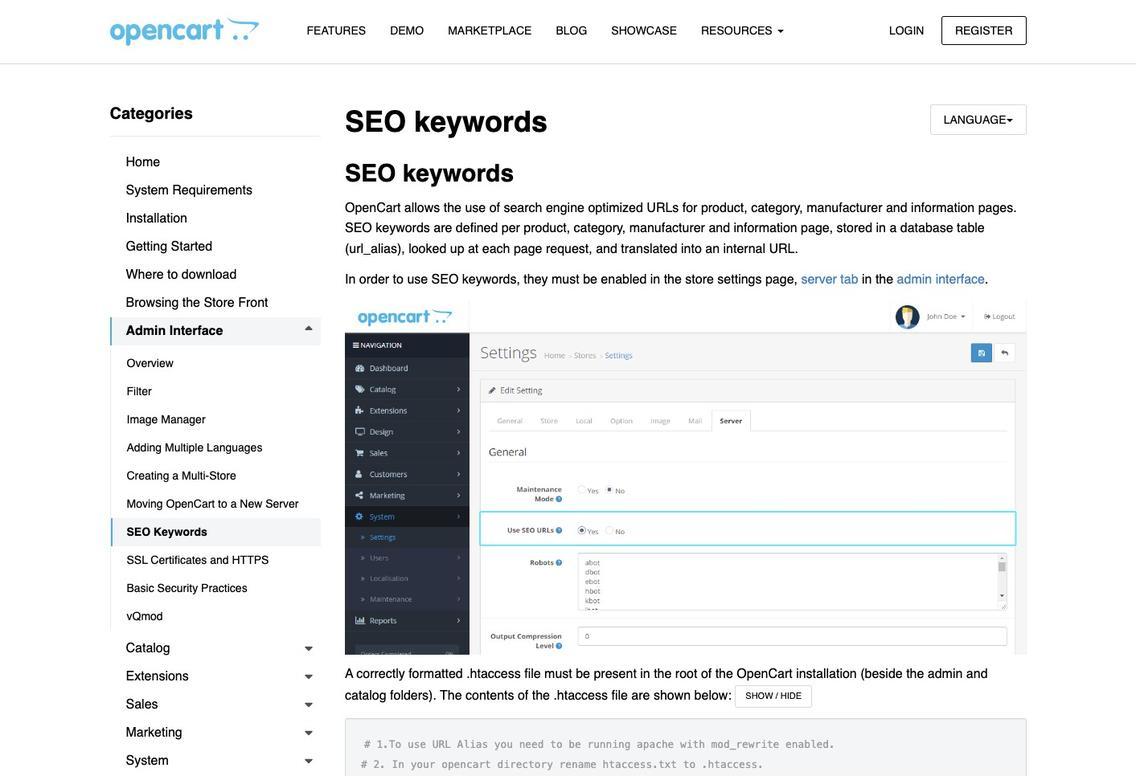 Task type: locate. For each thing, give the bounding box(es) containing it.
url
[[432, 739, 451, 751]]

showcase link
[[599, 17, 689, 45]]

.htaccess
[[467, 668, 521, 682], [554, 689, 608, 704]]

0 vertical spatial a
[[890, 221, 897, 236]]

the right allows
[[444, 201, 462, 215]]

server
[[266, 498, 299, 511]]

1 horizontal spatial opencart
[[345, 201, 401, 215]]

register link
[[942, 16, 1027, 45]]

0 vertical spatial system
[[126, 183, 169, 198]]

0 vertical spatial are
[[434, 221, 452, 236]]

image manager link
[[111, 406, 321, 434]]

https
[[232, 554, 269, 567]]

page
[[514, 242, 542, 256]]

# left 2.
[[361, 759, 367, 772]]

present
[[594, 668, 637, 682]]

hide
[[781, 691, 802, 702]]

are left shown
[[632, 689, 650, 704]]

system requirements link
[[110, 177, 321, 205]]

file up need
[[525, 668, 541, 682]]

1 horizontal spatial product,
[[701, 201, 748, 215]]

show / hide button
[[735, 686, 812, 709]]

file down present
[[612, 689, 628, 704]]

store down where to download link
[[204, 296, 235, 310]]

0 vertical spatial opencart
[[345, 201, 401, 215]]

of right the contents at the left bottom of page
[[518, 689, 529, 704]]

contents
[[466, 689, 514, 704]]

installation link
[[110, 205, 321, 233]]

tab
[[841, 273, 859, 287]]

opencart down multi-
[[166, 498, 215, 511]]

be up rename
[[569, 739, 581, 751]]

0 horizontal spatial information
[[734, 221, 798, 236]]

seo keywords
[[345, 105, 548, 138], [345, 159, 514, 188]]

1 horizontal spatial of
[[518, 689, 529, 704]]

0 vertical spatial file
[[525, 668, 541, 682]]

in right present
[[640, 668, 650, 682]]

1 horizontal spatial information
[[911, 201, 975, 215]]

resources
[[701, 24, 776, 37]]

0 horizontal spatial page,
[[766, 273, 798, 287]]

be for enabled
[[583, 273, 597, 287]]

use for the
[[465, 201, 486, 215]]

admin
[[126, 324, 166, 339]]

0 vertical spatial category,
[[751, 201, 803, 215]]

0 vertical spatial keywords
[[414, 105, 548, 138]]

to left "new" at the left of page
[[218, 498, 227, 511]]

product, down engine
[[524, 221, 570, 236]]

.htaccess down present
[[554, 689, 608, 704]]

admin left "interface"
[[897, 273, 932, 287]]

in
[[876, 221, 886, 236], [650, 273, 660, 287], [862, 273, 872, 287], [640, 668, 650, 682]]

0 vertical spatial in
[[345, 273, 356, 287]]

opencart up (url_alias),
[[345, 201, 401, 215]]

1 horizontal spatial file
[[612, 689, 628, 704]]

.htaccess up the contents at the left bottom of page
[[467, 668, 521, 682]]

extensions link
[[110, 663, 321, 692]]

categories
[[110, 105, 193, 123]]

0 vertical spatial page,
[[801, 221, 833, 236]]

vqmod link
[[111, 603, 321, 631]]

1 vertical spatial must
[[545, 668, 572, 682]]

keywords,
[[462, 273, 520, 287]]

0 horizontal spatial file
[[525, 668, 541, 682]]

page, down the url. on the right of page
[[766, 273, 798, 287]]

the up 'below:'
[[715, 668, 733, 682]]

moving
[[127, 498, 163, 511]]

1 vertical spatial are
[[632, 689, 650, 704]]

an
[[706, 242, 720, 256]]

be inside a correctly formatted .htaccess file must be present in the root of the opencart installation (beside the admin and catalog folders). the contents of the .htaccess file are shown below:
[[576, 668, 590, 682]]

moving opencart to a new server
[[127, 498, 299, 511]]

are up up
[[434, 221, 452, 236]]

catalog
[[126, 642, 170, 656]]

in right stored
[[876, 221, 886, 236]]

creating a multi-store link
[[111, 462, 321, 491]]

be left present
[[576, 668, 590, 682]]

show
[[746, 691, 773, 702]]

2 system from the top
[[126, 754, 169, 769]]

0 vertical spatial admin
[[897, 273, 932, 287]]

2 horizontal spatial opencart
[[737, 668, 793, 682]]

category,
[[751, 201, 803, 215], [574, 221, 626, 236]]

use up your
[[408, 739, 426, 751]]

in
[[345, 273, 356, 287], [392, 759, 404, 772]]

0 vertical spatial manufacturer
[[807, 201, 883, 215]]

1 horizontal spatial page,
[[801, 221, 833, 236]]

blog link
[[544, 17, 599, 45]]

per
[[502, 221, 520, 236]]

0 vertical spatial must
[[552, 273, 580, 287]]

opencart
[[345, 201, 401, 215], [166, 498, 215, 511], [737, 668, 793, 682]]

1.to
[[377, 739, 402, 751]]

system down home
[[126, 183, 169, 198]]

0 horizontal spatial of
[[489, 201, 500, 215]]

1 vertical spatial file
[[612, 689, 628, 704]]

of right root
[[701, 668, 712, 682]]

basic
[[127, 582, 154, 595]]

image manager
[[127, 413, 206, 426]]

category, up the url. on the right of page
[[751, 201, 803, 215]]

opencart up show at the right of page
[[737, 668, 793, 682]]

/
[[776, 691, 778, 702]]

use down looked
[[407, 273, 428, 287]]

manufacturer up stored
[[807, 201, 883, 215]]

1 horizontal spatial .htaccess
[[554, 689, 608, 704]]

blog
[[556, 24, 587, 37]]

keywords inside opencart allows the use of search engine optimized urls for product, category, manufacturer and information pages. seo keywords are defined per product, category, manufacturer and information page, stored in a database table (url_alias), looked up at each page request, and translated into an internal url.
[[376, 221, 430, 236]]

root
[[675, 668, 698, 682]]

0 horizontal spatial product,
[[524, 221, 570, 236]]

manufacturer down the urls
[[629, 221, 705, 236]]

the inside opencart allows the use of search engine optimized urls for product, category, manufacturer and information pages. seo keywords are defined per product, category, manufacturer and information page, stored in a database table (url_alias), looked up at each page request, and translated into an internal url.
[[444, 201, 462, 215]]

basic security practices
[[127, 582, 247, 595]]

1 vertical spatial page,
[[766, 273, 798, 287]]

system for system requirements
[[126, 183, 169, 198]]

0 vertical spatial of
[[489, 201, 500, 215]]

0 horizontal spatial a
[[172, 470, 179, 483]]

2 vertical spatial use
[[408, 739, 426, 751]]

2 vertical spatial a
[[231, 498, 237, 511]]

admin right (beside
[[928, 668, 963, 682]]

1 horizontal spatial in
[[392, 759, 404, 772]]

1 system from the top
[[126, 183, 169, 198]]

to
[[167, 268, 178, 282], [393, 273, 404, 287], [218, 498, 227, 511], [550, 739, 563, 751], [683, 759, 696, 772]]

alias
[[457, 739, 488, 751]]

information up database
[[911, 201, 975, 215]]

0 horizontal spatial in
[[345, 273, 356, 287]]

admin inside a correctly formatted .htaccess file must be present in the root of the opencart installation (beside the admin and catalog folders). the contents of the .htaccess file are shown below:
[[928, 668, 963, 682]]

in order to use seo keywords, they must be enabled in the store settings page, server tab in the admin interface .
[[345, 273, 989, 287]]

1 vertical spatial #
[[361, 759, 367, 772]]

0 vertical spatial use
[[465, 201, 486, 215]]

must inside a correctly formatted .htaccess file must be present in the root of the opencart installation (beside the admin and catalog folders). the contents of the .htaccess file are shown below:
[[545, 668, 572, 682]]

2 vertical spatial be
[[569, 739, 581, 751]]

system requirements
[[126, 183, 252, 198]]

a left multi-
[[172, 470, 179, 483]]

be for running
[[569, 739, 581, 751]]

use inside opencart allows the use of search engine optimized urls for product, category, manufacturer and information pages. seo keywords are defined per product, category, manufacturer and information page, stored in a database table (url_alias), looked up at each page request, and translated into an internal url.
[[465, 201, 486, 215]]

must left present
[[545, 668, 572, 682]]

category, down optimized
[[574, 221, 626, 236]]

in inside opencart allows the use of search engine optimized urls for product, category, manufacturer and information pages. seo keywords are defined per product, category, manufacturer and information page, stored in a database table (url_alias), looked up at each page request, and translated into an internal url.
[[876, 221, 886, 236]]

1 vertical spatial information
[[734, 221, 798, 236]]

2 vertical spatial of
[[518, 689, 529, 704]]

filter
[[127, 385, 152, 398]]

0 horizontal spatial .htaccess
[[467, 668, 521, 682]]

page, left stored
[[801, 221, 833, 236]]

a left database
[[890, 221, 897, 236]]

0 vertical spatial product,
[[701, 201, 748, 215]]

0 vertical spatial be
[[583, 273, 597, 287]]

page,
[[801, 221, 833, 236], [766, 273, 798, 287]]

getting started link
[[110, 233, 321, 261]]

system setting - seo url image
[[345, 301, 1027, 655]]

of up 'defined'
[[489, 201, 500, 215]]

formatted
[[409, 668, 463, 682]]

store
[[204, 296, 235, 310], [209, 470, 236, 483]]

browsing the store front link
[[110, 290, 321, 318]]

a left "new" at the left of page
[[231, 498, 237, 511]]

marketing link
[[110, 720, 321, 748]]

1 vertical spatial system
[[126, 754, 169, 769]]

1 vertical spatial be
[[576, 668, 590, 682]]

engine
[[546, 201, 585, 215]]

information
[[911, 201, 975, 215], [734, 221, 798, 236]]

system down marketing
[[126, 754, 169, 769]]

2 horizontal spatial of
[[701, 668, 712, 682]]

information up the url. on the right of page
[[734, 221, 798, 236]]

0 vertical spatial #
[[364, 739, 371, 751]]

internal
[[723, 242, 766, 256]]

must right the they
[[552, 273, 580, 287]]

1 vertical spatial opencart
[[166, 498, 215, 511]]

are inside a correctly formatted .htaccess file must be present in the root of the opencart installation (beside the admin and catalog folders). the contents of the .htaccess file are shown below:
[[632, 689, 650, 704]]

store down adding multiple languages link
[[209, 470, 236, 483]]

ssl certificates and https link
[[111, 547, 321, 575]]

multiple
[[165, 442, 204, 454]]

keywords
[[154, 526, 207, 539]]

2 vertical spatial opencart
[[737, 668, 793, 682]]

folders).
[[390, 689, 437, 704]]

they
[[524, 273, 548, 287]]

stored
[[837, 221, 873, 236]]

marketing
[[126, 726, 182, 741]]

request,
[[546, 242, 593, 256]]

security
[[157, 582, 198, 595]]

product, right for
[[701, 201, 748, 215]]

1 vertical spatial a
[[172, 470, 179, 483]]

0 horizontal spatial manufacturer
[[629, 221, 705, 236]]

to right where
[[167, 268, 178, 282]]

up
[[450, 242, 464, 256]]

2 horizontal spatial a
[[890, 221, 897, 236]]

image
[[127, 413, 158, 426]]

in left order
[[345, 273, 356, 287]]

0 horizontal spatial category,
[[574, 221, 626, 236]]

1 vertical spatial use
[[407, 273, 428, 287]]

# left 1.to
[[364, 739, 371, 751]]

in right 2.
[[392, 759, 404, 772]]

manager
[[161, 413, 206, 426]]

1 vertical spatial admin
[[928, 668, 963, 682]]

be left enabled
[[583, 273, 597, 287]]

0 vertical spatial seo keywords
[[345, 105, 548, 138]]

page, inside opencart allows the use of search engine optimized urls for product, category, manufacturer and information pages. seo keywords are defined per product, category, manufacturer and information page, stored in a database table (url_alias), looked up at each page request, and translated into an internal url.
[[801, 221, 833, 236]]

0 vertical spatial information
[[911, 201, 975, 215]]

table
[[957, 221, 985, 236]]

2 vertical spatial keywords
[[376, 221, 430, 236]]

must
[[552, 273, 580, 287], [545, 668, 572, 682]]

1 vertical spatial product,
[[524, 221, 570, 236]]

into
[[681, 242, 702, 256]]

rename
[[559, 759, 597, 772]]

opencart
[[442, 759, 491, 772]]

1 horizontal spatial are
[[632, 689, 650, 704]]

extensions
[[126, 670, 189, 684]]

adding
[[127, 442, 162, 454]]

use up 'defined'
[[465, 201, 486, 215]]

0 horizontal spatial are
[[434, 221, 452, 236]]

1 vertical spatial seo keywords
[[345, 159, 514, 188]]



Task type: describe. For each thing, give the bounding box(es) containing it.
opencart inside opencart allows the use of search engine optimized urls for product, category, manufacturer and information pages. seo keywords are defined per product, category, manufacturer and information page, stored in a database table (url_alias), looked up at each page request, and translated into an internal url.
[[345, 201, 401, 215]]

features
[[307, 24, 366, 37]]

getting started
[[126, 240, 212, 254]]

# 2. in your opencart directory rename htaccess.txt to .htaccess.
[[361, 759, 764, 772]]

0 horizontal spatial opencart
[[166, 498, 215, 511]]

each
[[482, 242, 510, 256]]

opencart inside a correctly formatted .htaccess file must be present in the root of the opencart installation (beside the admin and catalog folders). the contents of the .htaccess file are shown below:
[[737, 668, 793, 682]]

where to download
[[126, 268, 237, 282]]

1 vertical spatial of
[[701, 668, 712, 682]]

below:
[[695, 689, 732, 704]]

sales link
[[110, 692, 321, 720]]

the up interface
[[182, 296, 200, 310]]

1 horizontal spatial a
[[231, 498, 237, 511]]

catalog
[[345, 689, 387, 704]]

correctly
[[356, 668, 405, 682]]

a
[[345, 668, 353, 682]]

database
[[901, 221, 953, 236]]

for
[[683, 201, 698, 215]]

where
[[126, 268, 164, 282]]

# for # 2. in your opencart directory rename htaccess.txt to .htaccess.
[[361, 759, 367, 772]]

pages.
[[978, 201, 1017, 215]]

to up # 2. in your opencart directory rename htaccess.txt to .htaccess.
[[550, 739, 563, 751]]

getting
[[126, 240, 167, 254]]

1 vertical spatial in
[[392, 759, 404, 772]]

the
[[440, 689, 462, 704]]

your
[[411, 759, 435, 772]]

languages
[[207, 442, 263, 454]]

in down translated
[[650, 273, 660, 287]]

resources link
[[689, 17, 796, 45]]

1 vertical spatial category,
[[574, 221, 626, 236]]

overview
[[127, 357, 174, 370]]

1 vertical spatial keywords
[[403, 159, 514, 188]]

# for # 1.to use url alias you need to be running apache with mod_rewrite enabled.
[[364, 739, 371, 751]]

2.
[[373, 759, 386, 772]]

the left root
[[654, 668, 672, 682]]

optimized
[[588, 201, 643, 215]]

register
[[955, 24, 1013, 37]]

1 vertical spatial store
[[209, 470, 236, 483]]

translated
[[621, 242, 678, 256]]

interface
[[169, 324, 223, 339]]

opencart - open source shopping cart solution image
[[110, 17, 259, 46]]

home
[[126, 155, 160, 170]]

sales
[[126, 698, 158, 713]]

seo keywords
[[127, 526, 207, 539]]

1 horizontal spatial manufacturer
[[807, 201, 883, 215]]

shown
[[654, 689, 691, 704]]

0 vertical spatial .htaccess
[[467, 668, 521, 682]]

installation
[[796, 668, 857, 682]]

url.
[[769, 242, 799, 256]]

new
[[240, 498, 262, 511]]

2 seo keywords from the top
[[345, 159, 514, 188]]

download
[[182, 268, 237, 282]]

to right order
[[393, 273, 404, 287]]

started
[[171, 240, 212, 254]]

1 vertical spatial .htaccess
[[554, 689, 608, 704]]

language button
[[930, 105, 1027, 135]]

mod_rewrite
[[711, 739, 780, 751]]

marketplace link
[[436, 17, 544, 45]]

front
[[238, 296, 268, 310]]

order
[[359, 273, 389, 287]]

and inside a correctly formatted .htaccess file must be present in the root of the opencart installation (beside the admin and catalog folders). the contents of the .htaccess file are shown below:
[[967, 668, 988, 682]]

running
[[587, 739, 631, 751]]

multi-
[[182, 470, 209, 483]]

adding multiple languages
[[127, 442, 263, 454]]

of inside opencart allows the use of search engine optimized urls for product, category, manufacturer and information pages. seo keywords are defined per product, category, manufacturer and information page, stored in a database table (url_alias), looked up at each page request, and translated into an internal url.
[[489, 201, 500, 215]]

marketplace
[[448, 24, 532, 37]]

creating a multi-store
[[127, 470, 236, 483]]

server
[[801, 273, 837, 287]]

at
[[468, 242, 479, 256]]

to down with
[[683, 759, 696, 772]]

.htaccess.
[[702, 759, 764, 772]]

directory
[[497, 759, 553, 772]]

are inside opencart allows the use of search engine optimized urls for product, category, manufacturer and information pages. seo keywords are defined per product, category, manufacturer and information page, stored in a database table (url_alias), looked up at each page request, and translated into an internal url.
[[434, 221, 452, 236]]

(beside
[[861, 668, 903, 682]]

the left store
[[664, 273, 682, 287]]

home link
[[110, 149, 321, 177]]

search
[[504, 201, 542, 215]]

system for system
[[126, 754, 169, 769]]

(url_alias),
[[345, 242, 405, 256]]

urls
[[647, 201, 679, 215]]

enabled
[[601, 273, 647, 287]]

a correctly formatted .htaccess file must be present in the root of the opencart installation (beside the admin and catalog folders). the contents of the .htaccess file are shown below:
[[345, 668, 988, 704]]

login link
[[876, 16, 938, 45]]

in inside a correctly formatted .htaccess file must be present in the root of the opencart installation (beside the admin and catalog folders). the contents of the .htaccess file are shown below:
[[640, 668, 650, 682]]

.
[[985, 273, 989, 287]]

0 vertical spatial store
[[204, 296, 235, 310]]

1 seo keywords from the top
[[345, 105, 548, 138]]

overview link
[[111, 350, 321, 378]]

server tab link
[[801, 273, 859, 287]]

requirements
[[172, 183, 252, 198]]

htaccess.txt
[[603, 759, 677, 772]]

moving opencart to a new server link
[[111, 491, 321, 519]]

practices
[[201, 582, 247, 595]]

creating
[[127, 470, 169, 483]]

defined
[[456, 221, 498, 236]]

ssl certificates and https
[[127, 554, 269, 567]]

1 vertical spatial manufacturer
[[629, 221, 705, 236]]

seo inside opencart allows the use of search engine optimized urls for product, category, manufacturer and information pages. seo keywords are defined per product, category, manufacturer and information page, stored in a database table (url_alias), looked up at each page request, and translated into an internal url.
[[345, 221, 372, 236]]

demo link
[[378, 17, 436, 45]]

interface
[[936, 273, 985, 287]]

system link
[[110, 748, 321, 776]]

the right "tab"
[[876, 273, 894, 287]]

adding multiple languages link
[[111, 434, 321, 462]]

the right (beside
[[906, 668, 924, 682]]

you
[[494, 739, 513, 751]]

with
[[680, 739, 705, 751]]

a inside opencart allows the use of search engine optimized urls for product, category, manufacturer and information pages. seo keywords are defined per product, category, manufacturer and information page, stored in a database table (url_alias), looked up at each page request, and translated into an internal url.
[[890, 221, 897, 236]]

1 horizontal spatial category,
[[751, 201, 803, 215]]

in right "tab"
[[862, 273, 872, 287]]

ssl
[[127, 554, 148, 567]]

use for to
[[407, 273, 428, 287]]

the up need
[[532, 689, 550, 704]]

enabled.
[[786, 739, 835, 751]]



Task type: vqa. For each thing, say whether or not it's contained in the screenshot.
The voucher history tab displays the use of the gift voucher code in the checkout. The Order ID, Customer Name, Amount, and Date Added will be displayed. 'The'
no



